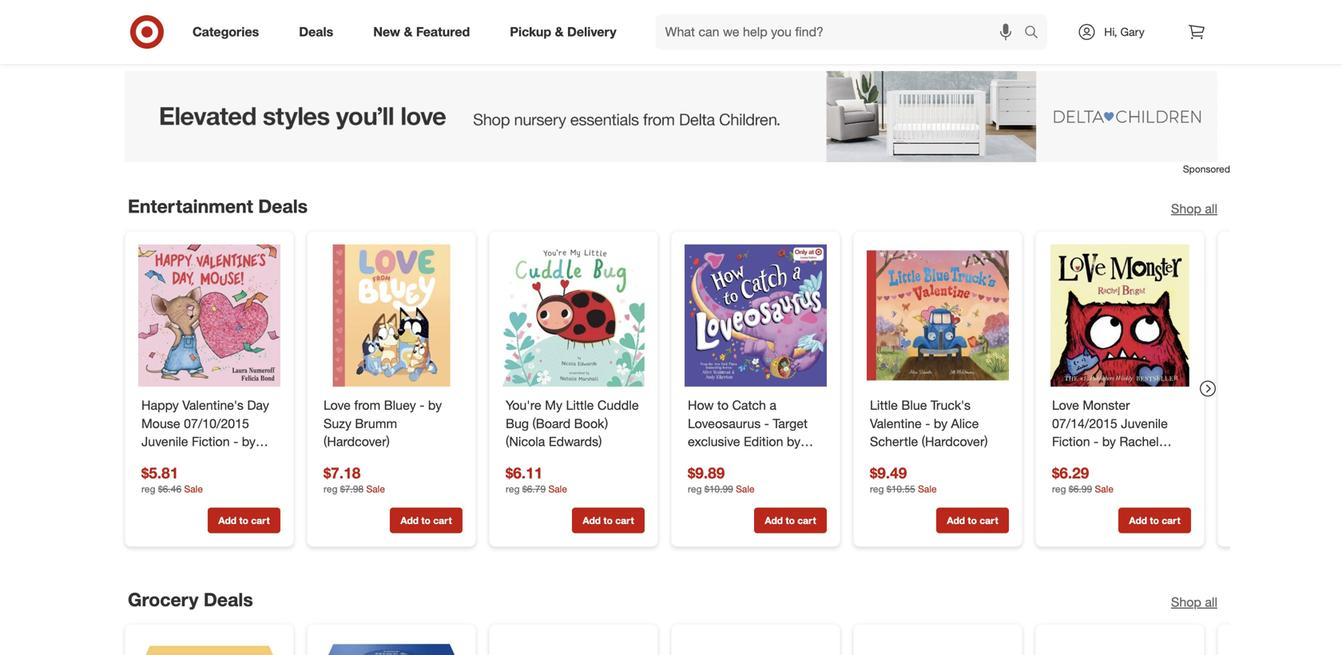 Task type: describe. For each thing, give the bounding box(es) containing it.
07/10/2015
[[184, 416, 249, 431]]

reg for $7.18
[[324, 483, 338, 495]]

- inside the how to catch a loveosaurus - target exclusive edition by alice walstead (hardcover)
[[764, 416, 769, 431]]

little blue truck's valentine - by alice schertle (hardcover) image
[[867, 244, 1009, 387]]

fiction inside happy valentine's day mouse 07/10/2015 juvenile fiction - by laura numeroff (board book)
[[192, 434, 230, 449]]

walstead
[[719, 452, 772, 468]]

(hardcover) inside the how to catch a loveosaurus - target exclusive edition by alice walstead (hardcover)
[[688, 470, 754, 486]]

search button
[[1017, 14, 1055, 53]]

deals for entertainment deals
[[258, 195, 308, 217]]

- inside happy valentine's day mouse 07/10/2015 juvenile fiction - by laura numeroff (board book)
[[233, 434, 238, 449]]

delivery
[[567, 24, 616, 40]]

happy valentine's day mouse 07/10/2015 juvenile fiction - by laura numeroff (board book) image
[[138, 244, 280, 387]]

book) inside "love monster 07/14/2015 juvenile fiction - by rachel bright (board book) $6.29 reg $6.99 sale"
[[1132, 452, 1166, 468]]

$6.11 reg $6.79 sale
[[506, 464, 567, 495]]

grocery
[[128, 588, 198, 611]]

shop all link for grocery deals
[[1171, 593, 1217, 611]]

deals for grocery deals
[[204, 588, 253, 611]]

gary
[[1120, 25, 1144, 39]]

how to catch a loveosaurus - target exclusive edition by alice walstead (hardcover)
[[688, 397, 808, 486]]

reg for $6.11
[[506, 483, 520, 495]]

fiction inside "love monster 07/14/2015 juvenile fiction - by rachel bright (board book) $6.29 reg $6.99 sale"
[[1052, 434, 1090, 449]]

how to catch a loveosaurus - target exclusive edition by alice walstead (hardcover) link
[[688, 396, 824, 486]]

(board inside you're my little cuddle bug (board book) (nicola edwards)
[[532, 416, 571, 431]]

all for entertainment deals
[[1205, 201, 1217, 217]]

$6.99
[[1069, 483, 1092, 495]]

hi,
[[1104, 25, 1117, 39]]

by inside "love monster 07/14/2015 juvenile fiction - by rachel bright (board book) $6.29 reg $6.99 sale"
[[1102, 434, 1116, 449]]

happy valentine's day mouse 07/10/2015 juvenile fiction - by laura numeroff (board book) link
[[141, 396, 277, 486]]

$9.49 reg $10.55 sale
[[870, 464, 937, 495]]

$6.11
[[506, 464, 543, 482]]

by inside happy valentine's day mouse 07/10/2015 juvenile fiction - by laura numeroff (board book)
[[242, 434, 256, 449]]

$6.29
[[1052, 464, 1089, 482]]

What can we help you find? suggestions appear below search field
[[656, 14, 1028, 50]]

exclusive
[[688, 434, 740, 449]]

$5.81 reg $6.46 sale
[[141, 464, 203, 495]]

$10.55
[[887, 483, 915, 495]]

$6.46
[[158, 483, 181, 495]]

alice inside little blue truck's valentine - by alice schertle (hardcover)
[[951, 416, 979, 431]]

happy
[[141, 397, 179, 413]]

you're my little cuddle bug (board book) (nicola edwards) image
[[502, 244, 645, 387]]

advertisement element
[[112, 71, 1230, 162]]

$5.81
[[141, 464, 178, 482]]

& for pickup
[[555, 24, 564, 40]]

entertainment
[[128, 195, 253, 217]]

$7.18
[[324, 464, 360, 482]]

featured
[[416, 24, 470, 40]]

juvenile inside happy valentine's day mouse 07/10/2015 juvenile fiction - by laura numeroff (board book)
[[141, 434, 188, 449]]

07/14/2015
[[1052, 416, 1117, 431]]

you're my little cuddle bug (board book) (nicola edwards)
[[506, 397, 639, 449]]

$10.99
[[704, 483, 733, 495]]

truck's
[[931, 397, 971, 413]]

- inside "love monster 07/14/2015 juvenile fiction - by rachel bright (board book) $6.29 reg $6.99 sale"
[[1094, 434, 1099, 449]]

shop for entertainment deals
[[1171, 201, 1201, 217]]

deals link
[[285, 14, 353, 50]]

reg inside "love monster 07/14/2015 juvenile fiction - by rachel bright (board book) $6.29 reg $6.99 sale"
[[1052, 483, 1066, 495]]

valentine
[[870, 416, 922, 431]]

(hardcover) inside little blue truck's valentine - by alice schertle (hardcover)
[[922, 434, 988, 449]]

$9.89
[[688, 464, 725, 482]]

you're my little cuddle bug (board book) (nicola edwards) link
[[506, 396, 641, 451]]

by inside little blue truck's valentine - by alice schertle (hardcover)
[[934, 416, 947, 431]]

(board inside happy valentine's day mouse 07/10/2015 juvenile fiction - by laura numeroff (board book)
[[234, 452, 272, 468]]

bug
[[506, 416, 529, 431]]

catch
[[732, 397, 766, 413]]

$7.18 reg $7.98 sale
[[324, 464, 385, 495]]

(hardcover) inside love from bluey - by suzy brumm (hardcover)
[[324, 434, 390, 449]]

monster
[[1083, 397, 1130, 413]]

suzy
[[324, 416, 351, 431]]



Task type: locate. For each thing, give the bounding box(es) containing it.
reg for $5.81
[[141, 483, 155, 495]]

juvenile down "mouse"
[[141, 434, 188, 449]]

1 shop all from the top
[[1171, 201, 1217, 217]]

0 vertical spatial all
[[1205, 201, 1217, 217]]

reg down $6.29
[[1052, 483, 1066, 495]]

alice
[[951, 416, 979, 431], [688, 452, 716, 468]]

sale
[[184, 483, 203, 495], [366, 483, 385, 495], [548, 483, 567, 495], [736, 483, 755, 495], [918, 483, 937, 495], [1095, 483, 1113, 495]]

book) down rachel
[[1132, 452, 1166, 468]]

1 fiction from the left
[[192, 434, 230, 449]]

0 horizontal spatial little
[[566, 397, 594, 413]]

book) up edwards)
[[574, 416, 608, 431]]

little up valentine
[[870, 397, 898, 413]]

$9.89 reg $10.99 sale
[[688, 464, 755, 495]]

fiction down the 07/10/2015
[[192, 434, 230, 449]]

2 vertical spatial deals
[[204, 588, 253, 611]]

2 all from the top
[[1205, 594, 1217, 610]]

bluey
[[384, 397, 416, 413]]

alice inside the how to catch a loveosaurus - target exclusive edition by alice walstead (hardcover)
[[688, 452, 716, 468]]

(hardcover) down suzy
[[324, 434, 390, 449]]

(board right numeroff
[[234, 452, 272, 468]]

sale for $7.18
[[366, 483, 385, 495]]

by down target
[[787, 434, 800, 449]]

2 reg from the left
[[324, 483, 338, 495]]

1 little from the left
[[566, 397, 594, 413]]

6 reg from the left
[[1052, 483, 1066, 495]]

1 all from the top
[[1205, 201, 1217, 217]]

you're
[[506, 397, 541, 413]]

2 sale from the left
[[366, 483, 385, 495]]

happy valentine's day mouse 07/10/2015 juvenile fiction - by laura numeroff (board book)
[[141, 397, 272, 486]]

blue
[[901, 397, 927, 413]]

2 & from the left
[[555, 24, 564, 40]]

fiction up bright
[[1052, 434, 1090, 449]]

reg inside $7.18 reg $7.98 sale
[[324, 483, 338, 495]]

cart
[[251, 16, 270, 28], [433, 16, 452, 28], [615, 16, 634, 28], [797, 16, 816, 28], [251, 514, 270, 526], [433, 514, 452, 526], [615, 514, 634, 526], [797, 514, 816, 526], [980, 514, 998, 526], [1162, 514, 1180, 526]]

1 horizontal spatial (hardcover)
[[688, 470, 754, 486]]

sale inside "love monster 07/14/2015 juvenile fiction - by rachel bright (board book) $6.29 reg $6.99 sale"
[[1095, 483, 1113, 495]]

reg for $9.49
[[870, 483, 884, 495]]

0 horizontal spatial (board
[[234, 452, 272, 468]]

reg down $9.89
[[688, 483, 702, 495]]

0 vertical spatial juvenile
[[1121, 416, 1168, 431]]

1 horizontal spatial alice
[[951, 416, 979, 431]]

book) down the laura
[[141, 470, 175, 486]]

by down truck's
[[934, 416, 947, 431]]

sale inside $7.18 reg $7.98 sale
[[366, 483, 385, 495]]

little inside you're my little cuddle bug (board book) (nicola edwards)
[[566, 397, 594, 413]]

sale right $6.46
[[184, 483, 203, 495]]

brumm
[[355, 416, 397, 431]]

2 love from the left
[[1052, 397, 1079, 413]]

1 vertical spatial alice
[[688, 452, 716, 468]]

sponsored
[[1183, 163, 1230, 175]]

little blue truck's valentine - by alice schertle (hardcover)
[[870, 397, 988, 449]]

reg
[[141, 483, 155, 495], [324, 483, 338, 495], [506, 483, 520, 495], [688, 483, 702, 495], [870, 483, 884, 495], [1052, 483, 1066, 495]]

edwards)
[[549, 434, 602, 449]]

sale inside $6.11 reg $6.79 sale
[[548, 483, 567, 495]]

sale for $5.81
[[184, 483, 203, 495]]

1 sale from the left
[[184, 483, 203, 495]]

new
[[373, 24, 400, 40]]

(nicola
[[506, 434, 545, 449]]

reg inside '$9.89 reg $10.99 sale'
[[688, 483, 702, 495]]

2 shop all link from the top
[[1171, 593, 1217, 611]]

entertainment deals
[[128, 195, 308, 217]]

2 shop all from the top
[[1171, 594, 1217, 610]]

(hardcover)
[[324, 434, 390, 449], [922, 434, 988, 449], [688, 470, 754, 486]]

by inside love from bluey - by suzy brumm (hardcover)
[[428, 397, 442, 413]]

1 shop all link from the top
[[1171, 200, 1217, 218]]

pickup & delivery link
[[496, 14, 636, 50]]

2 fiction from the left
[[1052, 434, 1090, 449]]

valentine's
[[182, 397, 244, 413]]

(board
[[532, 416, 571, 431], [234, 452, 272, 468], [1090, 452, 1128, 468]]

my
[[545, 397, 562, 413]]

4 reg from the left
[[688, 483, 702, 495]]

juvenile inside "love monster 07/14/2015 juvenile fiction - by rachel bright (board book) $6.29 reg $6.99 sale"
[[1121, 416, 1168, 431]]

categories
[[193, 24, 259, 40]]

& right new
[[404, 24, 413, 40]]

book) inside happy valentine's day mouse 07/10/2015 juvenile fiction - by laura numeroff (board book)
[[141, 470, 175, 486]]

by right 'bluey'
[[428, 397, 442, 413]]

little right my
[[566, 397, 594, 413]]

2 horizontal spatial (board
[[1090, 452, 1128, 468]]

- up edition on the right
[[764, 416, 769, 431]]

to
[[239, 16, 248, 28], [421, 16, 431, 28], [603, 16, 613, 28], [786, 16, 795, 28], [717, 397, 729, 413], [239, 514, 248, 526], [421, 514, 431, 526], [603, 514, 613, 526], [786, 514, 795, 526], [968, 514, 977, 526], [1150, 514, 1159, 526]]

shop all
[[1171, 201, 1217, 217], [1171, 594, 1217, 610]]

$7.98
[[340, 483, 364, 495]]

schertle
[[870, 434, 918, 449]]

0 vertical spatial shop all
[[1171, 201, 1217, 217]]

target
[[773, 416, 808, 431]]

add
[[218, 16, 237, 28], [400, 16, 419, 28], [583, 16, 601, 28], [765, 16, 783, 28], [218, 514, 237, 526], [400, 514, 419, 526], [583, 514, 601, 526], [765, 514, 783, 526], [947, 514, 965, 526], [1129, 514, 1147, 526]]

little
[[566, 397, 594, 413], [870, 397, 898, 413]]

0 horizontal spatial fiction
[[192, 434, 230, 449]]

by inside the how to catch a loveosaurus - target exclusive edition by alice walstead (hardcover)
[[787, 434, 800, 449]]

0 horizontal spatial alice
[[688, 452, 716, 468]]

2 vertical spatial book)
[[141, 470, 175, 486]]

how to catch a loveosaurus - target exclusive edition by alice walstead (hardcover) image
[[685, 244, 827, 387]]

1 vertical spatial shop all link
[[1171, 593, 1217, 611]]

pickup
[[510, 24, 551, 40]]

grocery deals
[[128, 588, 253, 611]]

edition
[[744, 434, 783, 449]]

categories link
[[179, 14, 279, 50]]

0 vertical spatial shop all link
[[1171, 200, 1217, 218]]

1 & from the left
[[404, 24, 413, 40]]

1 vertical spatial shop all
[[1171, 594, 1217, 610]]

(board down my
[[532, 416, 571, 431]]

alice down exclusive
[[688, 452, 716, 468]]

love from bluey - by suzy brumm (hardcover)
[[324, 397, 442, 449]]

sale right $6.79
[[548, 483, 567, 495]]

1 horizontal spatial (board
[[532, 416, 571, 431]]

1 love from the left
[[324, 397, 351, 413]]

laura
[[141, 452, 173, 468]]

0 vertical spatial deals
[[299, 24, 333, 40]]

sale right $10.55 at the bottom
[[918, 483, 937, 495]]

-
[[420, 397, 425, 413], [764, 416, 769, 431], [925, 416, 930, 431], [233, 434, 238, 449], [1094, 434, 1099, 449]]

0 horizontal spatial love
[[324, 397, 351, 413]]

reg down $9.49
[[870, 483, 884, 495]]

2 shop from the top
[[1171, 594, 1201, 610]]

reg for $9.89
[[688, 483, 702, 495]]

0 horizontal spatial book)
[[141, 470, 175, 486]]

& right pickup
[[555, 24, 564, 40]]

(hardcover) down walstead
[[688, 470, 754, 486]]

love from bluey - by  suzy brumm (hardcover) image
[[320, 244, 463, 387]]

(board inside "love monster 07/14/2015 juvenile fiction - by rachel bright (board book) $6.29 reg $6.99 sale"
[[1090, 452, 1128, 468]]

numeroff
[[177, 452, 230, 468]]

reg inside $6.11 reg $6.79 sale
[[506, 483, 520, 495]]

1 vertical spatial shop
[[1171, 594, 1201, 610]]

velveeta shells & cheese original mac and cheese cups easy microwavable dinner image
[[138, 637, 280, 655], [138, 637, 280, 655]]

$6.79
[[522, 483, 546, 495]]

love for love from bluey - by suzy brumm (hardcover)
[[324, 397, 351, 413]]

&
[[404, 24, 413, 40], [555, 24, 564, 40]]

by down the 07/10/2015
[[242, 434, 256, 449]]

loveosaurus
[[688, 416, 761, 431]]

love monster 07/14/2015 juvenile fiction - by rachel bright (board book) link
[[1052, 396, 1188, 468]]

1 vertical spatial juvenile
[[141, 434, 188, 449]]

add to cart
[[218, 16, 270, 28], [400, 16, 452, 28], [583, 16, 634, 28], [765, 16, 816, 28], [218, 514, 270, 526], [400, 514, 452, 526], [583, 514, 634, 526], [765, 514, 816, 526], [947, 514, 998, 526], [1129, 514, 1180, 526]]

1 vertical spatial deals
[[258, 195, 308, 217]]

reg inside $5.81 reg $6.46 sale
[[141, 483, 155, 495]]

0 horizontal spatial juvenile
[[141, 434, 188, 449]]

juvenile
[[1121, 416, 1168, 431], [141, 434, 188, 449]]

new & featured link
[[360, 14, 490, 50]]

reg down $6.11
[[506, 483, 520, 495]]

1 shop from the top
[[1171, 201, 1201, 217]]

5 sale from the left
[[918, 483, 937, 495]]

shop all link for entertainment deals
[[1171, 200, 1217, 218]]

little inside little blue truck's valentine - by alice schertle (hardcover)
[[870, 397, 898, 413]]

sale for $9.89
[[736, 483, 755, 495]]

- inside love from bluey - by suzy brumm (hardcover)
[[420, 397, 425, 413]]

- down the 07/14/2015
[[1094, 434, 1099, 449]]

to inside the how to catch a loveosaurus - target exclusive edition by alice walstead (hardcover)
[[717, 397, 729, 413]]

5 reg from the left
[[870, 483, 884, 495]]

1 horizontal spatial love
[[1052, 397, 1079, 413]]

love monster 07/14/2015 juvenile fiction - by rachel bright (board book) $6.29 reg $6.99 sale
[[1052, 397, 1168, 495]]

add to cart button
[[208, 10, 280, 35], [390, 10, 463, 35], [572, 10, 645, 35], [754, 10, 827, 35], [208, 507, 280, 533], [390, 507, 463, 533], [572, 507, 645, 533], [754, 507, 827, 533], [936, 507, 1009, 533], [1118, 507, 1191, 533]]

love from bluey - by suzy brumm (hardcover) link
[[324, 396, 459, 451]]

- right 'bluey'
[[420, 397, 425, 413]]

2 horizontal spatial (hardcover)
[[922, 434, 988, 449]]

sale for $9.49
[[918, 483, 937, 495]]

all for grocery deals
[[1205, 594, 1217, 610]]

reg inside the $9.49 reg $10.55 sale
[[870, 483, 884, 495]]

sale inside '$9.89 reg $10.99 sale'
[[736, 483, 755, 495]]

2 horizontal spatial book)
[[1132, 452, 1166, 468]]

shop all for entertainment deals
[[1171, 201, 1217, 217]]

by
[[428, 397, 442, 413], [934, 416, 947, 431], [242, 434, 256, 449], [787, 434, 800, 449], [1102, 434, 1116, 449]]

shop for grocery deals
[[1171, 594, 1201, 610]]

mouse
[[141, 416, 180, 431]]

1 vertical spatial all
[[1205, 594, 1217, 610]]

6 sale from the left
[[1095, 483, 1113, 495]]

book)
[[574, 416, 608, 431], [1132, 452, 1166, 468], [141, 470, 175, 486]]

sale inside $5.81 reg $6.46 sale
[[184, 483, 203, 495]]

deals
[[299, 24, 333, 40], [258, 195, 308, 217], [204, 588, 253, 611]]

2 little from the left
[[870, 397, 898, 413]]

how
[[688, 397, 714, 413]]

3 reg from the left
[[506, 483, 520, 495]]

1 horizontal spatial fiction
[[1052, 434, 1090, 449]]

love inside love from bluey - by suzy brumm (hardcover)
[[324, 397, 351, 413]]

love up suzy
[[324, 397, 351, 413]]

& for new
[[404, 24, 413, 40]]

from
[[354, 397, 380, 413]]

juvenile up rachel
[[1121, 416, 1168, 431]]

love inside "love monster 07/14/2015 juvenile fiction - by rachel bright (board book) $6.29 reg $6.99 sale"
[[1052, 397, 1079, 413]]

sale right $7.98
[[366, 483, 385, 495]]

day
[[247, 397, 269, 413]]

book) inside you're my little cuddle bug (board book) (nicola edwards)
[[574, 416, 608, 431]]

0 vertical spatial alice
[[951, 416, 979, 431]]

shop all link
[[1171, 200, 1217, 218], [1171, 593, 1217, 611]]

3 sale from the left
[[548, 483, 567, 495]]

4 sale from the left
[[736, 483, 755, 495]]

(hardcover) down truck's
[[922, 434, 988, 449]]

- inside little blue truck's valentine - by alice schertle (hardcover)
[[925, 416, 930, 431]]

alice down truck's
[[951, 416, 979, 431]]

shop all for grocery deals
[[1171, 594, 1217, 610]]

love
[[324, 397, 351, 413], [1052, 397, 1079, 413]]

1 horizontal spatial juvenile
[[1121, 416, 1168, 431]]

kraft original mac and cheese cups easy microwavable dinner image
[[320, 637, 463, 655], [320, 637, 463, 655]]

little blue truck's valentine - by alice schertle (hardcover) link
[[870, 396, 1006, 451]]

1 horizontal spatial little
[[870, 397, 898, 413]]

pickup & delivery
[[510, 24, 616, 40]]

love for love monster 07/14/2015 juvenile fiction - by rachel bright (board book) $6.29 reg $6.99 sale
[[1052, 397, 1079, 413]]

cuddle
[[597, 397, 639, 413]]

all
[[1205, 201, 1217, 217], [1205, 594, 1217, 610]]

0 horizontal spatial &
[[404, 24, 413, 40]]

sale right $6.99
[[1095, 483, 1113, 495]]

sale right $10.99
[[736, 483, 755, 495]]

0 vertical spatial book)
[[574, 416, 608, 431]]

1 reg from the left
[[141, 483, 155, 495]]

0 horizontal spatial (hardcover)
[[324, 434, 390, 449]]

love monster 07/14/2015 juvenile fiction - by rachel bright (board book) image
[[1049, 244, 1191, 387]]

0 vertical spatial shop
[[1171, 201, 1201, 217]]

new & featured
[[373, 24, 470, 40]]

reg down $7.18
[[324, 483, 338, 495]]

search
[[1017, 26, 1055, 41]]

$9.49
[[870, 464, 907, 482]]

love up the 07/14/2015
[[1052, 397, 1079, 413]]

reg down $5.81
[[141, 483, 155, 495]]

1 vertical spatial book)
[[1132, 452, 1166, 468]]

rachel
[[1119, 434, 1159, 449]]

- down the 07/10/2015
[[233, 434, 238, 449]]

a
[[770, 397, 776, 413]]

fiction
[[192, 434, 230, 449], [1052, 434, 1090, 449]]

(board down rachel
[[1090, 452, 1128, 468]]

sale inside the $9.49 reg $10.55 sale
[[918, 483, 937, 495]]

1 horizontal spatial &
[[555, 24, 564, 40]]

bright
[[1052, 452, 1087, 468]]

- down the blue
[[925, 416, 930, 431]]

sale for $6.11
[[548, 483, 567, 495]]

1 horizontal spatial book)
[[574, 416, 608, 431]]

by left rachel
[[1102, 434, 1116, 449]]

hi, gary
[[1104, 25, 1144, 39]]



Task type: vqa. For each thing, say whether or not it's contained in the screenshot.
Grocery Deals's all
yes



